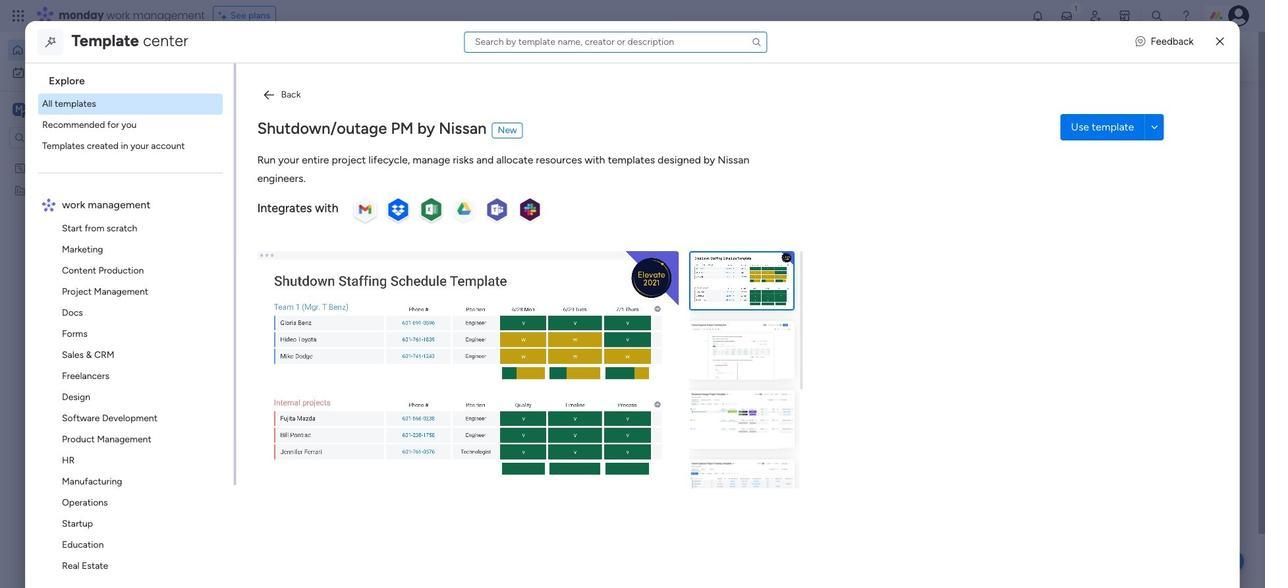Task type: locate. For each thing, give the bounding box(es) containing it.
public board image for component image
[[441, 241, 456, 255]]

work management templates element
[[39, 218, 234, 588]]

component image
[[260, 261, 272, 273]]

public board image up component icon
[[260, 241, 274, 255]]

see plans image
[[219, 9, 231, 23]]

close image
[[1217, 37, 1225, 47]]

0 horizontal spatial public board image
[[260, 241, 274, 255]]

public board image up component image
[[441, 241, 456, 255]]

heading
[[39, 63, 234, 94]]

0 vertical spatial option
[[8, 40, 160, 61]]

public board image
[[260, 241, 274, 255], [441, 241, 456, 255]]

option
[[8, 40, 160, 61], [8, 62, 160, 83], [0, 156, 168, 159]]

list box
[[31, 63, 236, 588], [0, 154, 168, 379]]

search image
[[752, 37, 762, 47]]

add to favorites image
[[396, 241, 410, 254]]

quick search results list box
[[243, 123, 977, 298]]

1 horizontal spatial public board image
[[441, 241, 456, 255]]

1 vertical spatial option
[[8, 62, 160, 83]]

Search by template name, creator or description search field
[[464, 31, 767, 52]]

Search in workspace field
[[28, 130, 110, 145]]

templates image image
[[1021, 100, 1195, 191]]

None search field
[[464, 31, 767, 52]]

search everything image
[[1151, 9, 1164, 22]]

help image
[[1180, 9, 1193, 22]]

update feed image
[[1061, 9, 1074, 22]]

1 public board image from the left
[[260, 241, 274, 255]]

select product image
[[12, 9, 25, 22]]

v2 user feedback image
[[1136, 34, 1146, 49]]

2 public board image from the left
[[441, 241, 456, 255]]

v2 bolt switch image
[[1122, 49, 1130, 64]]



Task type: vqa. For each thing, say whether or not it's contained in the screenshot.
notifications "image"
yes



Task type: describe. For each thing, give the bounding box(es) containing it.
roy mann image
[[274, 359, 301, 386]]

component image
[[441, 261, 453, 273]]

notifications image
[[1032, 9, 1045, 22]]

1 image
[[1071, 1, 1083, 15]]

jacob simon image
[[1229, 5, 1250, 26]]

monday marketplace image
[[1119, 9, 1132, 22]]

v2 user feedback image
[[1019, 49, 1029, 64]]

workspace selection element
[[13, 102, 110, 119]]

invite members image
[[1090, 9, 1103, 22]]

explore element
[[39, 94, 234, 157]]

public board image for component icon
[[260, 241, 274, 255]]

2 vertical spatial option
[[0, 156, 168, 159]]

1 element
[[376, 314, 392, 330]]

remove from favorites image
[[578, 241, 591, 254]]

workspace image
[[13, 102, 26, 117]]

close recently visited image
[[243, 107, 259, 123]]



